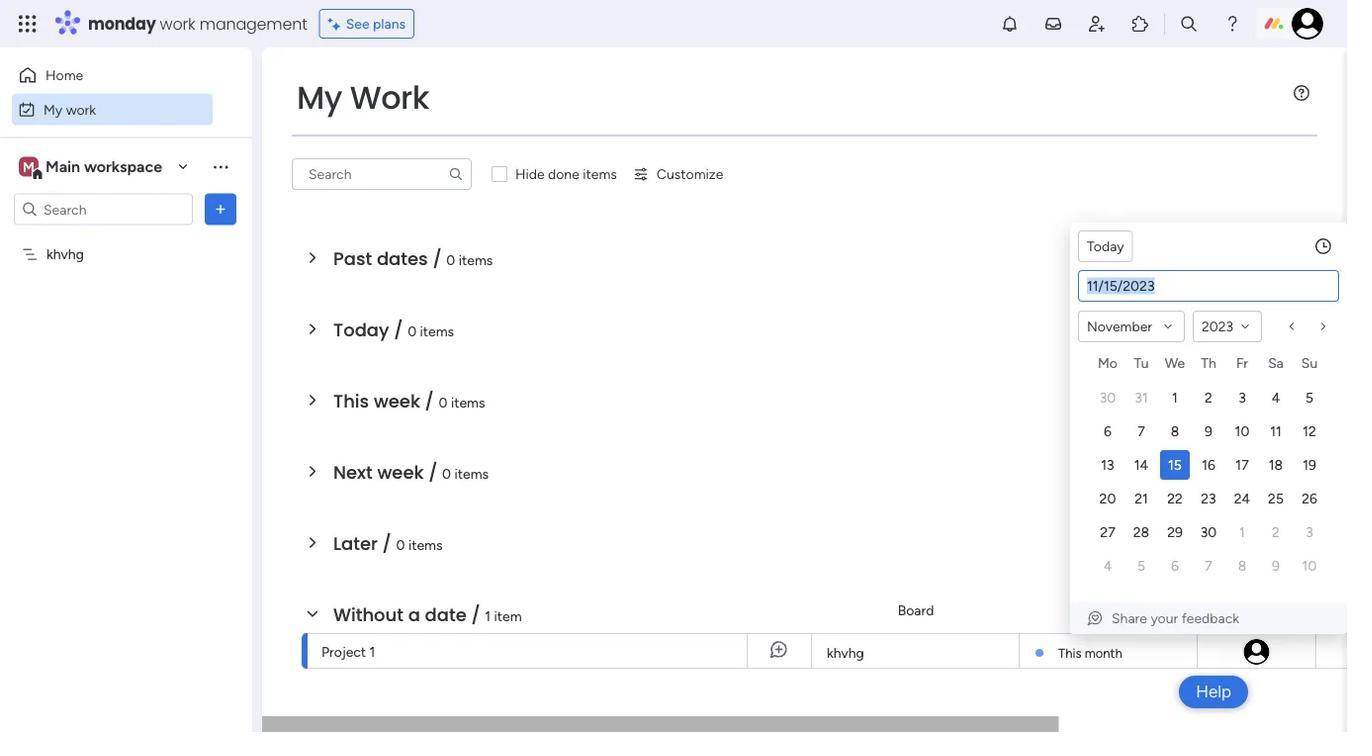 Task type: vqa. For each thing, say whether or not it's contained in the screenshot.
27
yes



Task type: locate. For each thing, give the bounding box(es) containing it.
30 button down '23' button
[[1195, 518, 1224, 547]]

row group
[[1092, 381, 1327, 583]]

feedback
[[1182, 610, 1240, 627]]

15 button
[[1161, 450, 1191, 480]]

19
[[1304, 457, 1317, 474]]

7 button up 14
[[1127, 417, 1157, 446]]

items right dates at the left top of the page
[[459, 251, 493, 268]]

6 up 13 button
[[1104, 423, 1112, 440]]

my work
[[297, 76, 430, 120]]

sa
[[1269, 355, 1284, 372]]

10 button
[[1228, 417, 1258, 446], [1295, 551, 1325, 581]]

work right monday
[[160, 12, 196, 35]]

items inside the today / 0 items
[[420, 323, 454, 339]]

0 vertical spatial 4 button
[[1262, 383, 1291, 413]]

1 vertical spatial 6 button
[[1161, 551, 1191, 581]]

6 button up 13 button
[[1094, 417, 1123, 446]]

0 vertical spatial 4
[[1272, 389, 1281, 406]]

1 vertical spatial 30 button
[[1195, 518, 1224, 547]]

0 horizontal spatial khvhg
[[47, 246, 84, 263]]

0 vertical spatial 9
[[1205, 423, 1213, 440]]

0
[[447, 251, 456, 268], [408, 323, 417, 339], [439, 394, 448, 411], [442, 465, 451, 482], [396, 536, 405, 553]]

0 inside later / 0 items
[[396, 536, 405, 553]]

7
[[1138, 423, 1146, 440], [1206, 558, 1213, 574]]

0 vertical spatial 30
[[1100, 389, 1117, 406]]

we
[[1166, 355, 1186, 372]]

14
[[1135, 457, 1149, 474]]

Date field
[[1080, 271, 1339, 301]]

1 vertical spatial 1 button
[[1228, 518, 1258, 547]]

9 up people on the right bottom of the page
[[1273, 558, 1281, 574]]

1 horizontal spatial 10 button
[[1295, 551, 1325, 581]]

9 up 16 button
[[1205, 423, 1213, 440]]

0 vertical spatial week
[[374, 388, 421, 414]]

0 vertical spatial 6
[[1104, 423, 1112, 440]]

2 button down thursday element
[[1195, 383, 1224, 413]]

2
[[1205, 389, 1213, 406], [1273, 524, 1281, 541]]

1 horizontal spatial 9
[[1273, 558, 1281, 574]]

4 button down saturday element
[[1262, 383, 1291, 413]]

item
[[494, 608, 522, 624]]

1 horizontal spatial gary orlando image
[[1292, 8, 1324, 40]]

4 down 27
[[1104, 558, 1113, 574]]

14 button
[[1127, 450, 1157, 480]]

0 horizontal spatial 8 button
[[1161, 417, 1191, 446]]

customize
[[657, 166, 724, 183]]

0 vertical spatial 3
[[1239, 389, 1247, 406]]

today inside button
[[1088, 238, 1125, 255]]

0 horizontal spatial 3
[[1239, 389, 1247, 406]]

5
[[1306, 389, 1314, 406], [1138, 558, 1146, 574]]

this for month
[[1059, 645, 1082, 661]]

date
[[425, 602, 467, 627]]

8 up 15 at the right bottom
[[1171, 423, 1180, 440]]

1 vertical spatial 3
[[1307, 524, 1314, 541]]

0 horizontal spatial 30 button
[[1094, 383, 1123, 413]]

1 vertical spatial 8
[[1239, 558, 1247, 574]]

3 button down friday element
[[1228, 383, 1258, 413]]

1 horizontal spatial today
[[1088, 238, 1125, 255]]

this month
[[1059, 645, 1123, 661]]

my work button
[[12, 94, 213, 125]]

0 horizontal spatial 7 button
[[1127, 417, 1157, 446]]

0 horizontal spatial 6
[[1104, 423, 1112, 440]]

monday element
[[1092, 351, 1125, 381]]

this up next
[[334, 388, 369, 414]]

thursday element
[[1193, 351, 1226, 381]]

7 down the "31" in the bottom of the page
[[1138, 423, 1146, 440]]

see
[[346, 15, 370, 32]]

plans
[[373, 15, 406, 32]]

khvhg
[[47, 246, 84, 263], [827, 645, 865, 662]]

past dates / 0 items
[[334, 246, 493, 271]]

1 horizontal spatial 7
[[1206, 558, 1213, 574]]

later / 0 items
[[334, 531, 443, 556]]

0 horizontal spatial 8
[[1171, 423, 1180, 440]]

this left month
[[1059, 645, 1082, 661]]

1 vertical spatial 4 button
[[1094, 551, 1123, 581]]

6 button down 29 "button" at the bottom right of the page
[[1161, 551, 1191, 581]]

week down the today / 0 items
[[374, 388, 421, 414]]

fr
[[1237, 355, 1249, 372]]

0 vertical spatial 5 button
[[1295, 383, 1325, 413]]

this for week
[[334, 388, 369, 414]]

1 down wednesday element
[[1173, 389, 1179, 406]]

30 right 29 "button" at the bottom right of the page
[[1201, 524, 1218, 541]]

1 horizontal spatial my
[[297, 76, 342, 120]]

1 horizontal spatial work
[[160, 12, 196, 35]]

my inside button
[[44, 101, 63, 118]]

week right next
[[377, 460, 424, 485]]

sunday element
[[1293, 351, 1327, 381]]

1 vertical spatial week
[[377, 460, 424, 485]]

0 right later
[[396, 536, 405, 553]]

10 button down "26" button on the right of the page
[[1295, 551, 1325, 581]]

5 button down sunday element
[[1295, 383, 1325, 413]]

2 for the top 2 button
[[1205, 389, 1213, 406]]

khvhg link
[[824, 634, 1007, 670]]

6 for topmost 6 button
[[1104, 423, 1112, 440]]

0 horizontal spatial 1 button
[[1161, 383, 1191, 413]]

today down 'past'
[[334, 317, 389, 342]]

/
[[433, 246, 442, 271], [394, 317, 403, 342], [425, 388, 434, 414], [429, 460, 438, 485], [383, 531, 392, 556], [471, 602, 481, 627]]

2 button down 25 button
[[1262, 518, 1291, 547]]

/ down this week / 0 items
[[429, 460, 438, 485]]

30 for left 30 button
[[1100, 389, 1117, 406]]

option
[[0, 237, 252, 240]]

search everything image
[[1180, 14, 1199, 34]]

0 horizontal spatial 3 button
[[1228, 383, 1258, 413]]

0 inside the past dates / 0 items
[[447, 251, 456, 268]]

items up without a date / 1 item
[[409, 536, 443, 553]]

1 vertical spatial work
[[66, 101, 96, 118]]

7 button up "share your feedback" link
[[1195, 551, 1224, 581]]

9
[[1205, 423, 1213, 440], [1273, 558, 1281, 574]]

gary orlando image
[[1292, 8, 1324, 40], [1243, 637, 1272, 667]]

0 vertical spatial 7 button
[[1127, 417, 1157, 446]]

0 vertical spatial khvhg
[[47, 246, 84, 263]]

0 horizontal spatial 2
[[1205, 389, 1213, 406]]

8
[[1171, 423, 1180, 440], [1239, 558, 1247, 574]]

items down this week / 0 items
[[455, 465, 489, 482]]

m
[[23, 158, 35, 175]]

work
[[160, 12, 196, 35], [66, 101, 96, 118]]

Filter dashboard by text search field
[[292, 158, 472, 190]]

today up november
[[1088, 238, 1125, 255]]

7 for the 7 button to the left
[[1138, 423, 1146, 440]]

1 horizontal spatial 8
[[1239, 558, 1247, 574]]

6 down 29 "button" at the bottom right of the page
[[1172, 558, 1180, 574]]

1 vertical spatial 3 button
[[1295, 518, 1325, 547]]

1 horizontal spatial 30
[[1201, 524, 1218, 541]]

3 button
[[1228, 383, 1258, 413], [1295, 518, 1325, 547]]

1 horizontal spatial 4 button
[[1262, 383, 1291, 413]]

2 down 25 button
[[1273, 524, 1281, 541]]

1 button down wednesday element
[[1161, 383, 1191, 413]]

0 vertical spatial 3 button
[[1228, 383, 1258, 413]]

3
[[1239, 389, 1247, 406], [1307, 524, 1314, 541]]

workspace selection element
[[19, 155, 165, 181]]

/ right date
[[471, 602, 481, 627]]

0 vertical spatial this
[[334, 388, 369, 414]]

30 button down monday element
[[1094, 383, 1123, 413]]

0 vertical spatial 8
[[1171, 423, 1180, 440]]

1 horizontal spatial khvhg
[[827, 645, 865, 662]]

0 vertical spatial 7
[[1138, 423, 1146, 440]]

10 up 17 button
[[1236, 423, 1250, 440]]

0 right dates at the left top of the page
[[447, 251, 456, 268]]

1 horizontal spatial 5
[[1306, 389, 1314, 406]]

month
[[1085, 645, 1123, 661]]

0 vertical spatial 2
[[1205, 389, 1213, 406]]

select product image
[[18, 14, 38, 34]]

18 button
[[1262, 450, 1291, 480]]

items right done
[[583, 166, 617, 183]]

0 vertical spatial 30 button
[[1094, 383, 1123, 413]]

6 button
[[1094, 417, 1123, 446], [1161, 551, 1191, 581]]

2 down thursday element
[[1205, 389, 1213, 406]]

home
[[46, 67, 83, 84]]

1 horizontal spatial this
[[1059, 645, 1082, 661]]

5 down sunday element
[[1306, 389, 1314, 406]]

2 button
[[1195, 383, 1224, 413], [1262, 518, 1291, 547]]

0 horizontal spatial today
[[334, 317, 389, 342]]

11 button
[[1262, 417, 1291, 446]]

30
[[1100, 389, 1117, 406], [1201, 524, 1218, 541]]

tuesday element
[[1125, 351, 1159, 381]]

1 vertical spatial 7
[[1206, 558, 1213, 574]]

gary orlando image up menu image
[[1292, 8, 1324, 40]]

november button
[[1079, 311, 1185, 342]]

0 horizontal spatial 5 button
[[1127, 551, 1157, 581]]

8 up people on the right bottom of the page
[[1239, 558, 1247, 574]]

next week / 0 items
[[334, 460, 489, 485]]

grid
[[1092, 351, 1327, 583]]

items inside later / 0 items
[[409, 536, 443, 553]]

0 horizontal spatial 4 button
[[1094, 551, 1123, 581]]

0 horizontal spatial work
[[66, 101, 96, 118]]

1 vertical spatial 10
[[1303, 558, 1318, 574]]

my left work
[[297, 76, 342, 120]]

1 horizontal spatial 7 button
[[1195, 551, 1224, 581]]

my for my work
[[297, 76, 342, 120]]

10
[[1236, 423, 1250, 440], [1303, 558, 1318, 574]]

1 left the 'item' on the bottom of the page
[[485, 608, 491, 624]]

1 down 24 button
[[1240, 524, 1246, 541]]

1 vertical spatial today
[[334, 317, 389, 342]]

0 horizontal spatial 7
[[1138, 423, 1146, 440]]

0 inside this week / 0 items
[[439, 394, 448, 411]]

1 vertical spatial 6
[[1172, 558, 1180, 574]]

8 button up people on the right bottom of the page
[[1228, 551, 1258, 581]]

5 down 28
[[1138, 558, 1146, 574]]

1 vertical spatial gary orlando image
[[1243, 637, 1272, 667]]

1 button down 24 button
[[1228, 518, 1258, 547]]

1 horizontal spatial 2
[[1273, 524, 1281, 541]]

17 button
[[1228, 450, 1258, 480]]

1 horizontal spatial 1 button
[[1228, 518, 1258, 547]]

items up this week / 0 items
[[420, 323, 454, 339]]

0 horizontal spatial 30
[[1100, 389, 1117, 406]]

5 button
[[1295, 383, 1325, 413], [1127, 551, 1157, 581]]

5 button down 28
[[1127, 551, 1157, 581]]

0 horizontal spatial 6 button
[[1094, 417, 1123, 446]]

0 horizontal spatial this
[[334, 388, 369, 414]]

0 horizontal spatial gary orlando image
[[1243, 637, 1272, 667]]

10 down "26" button on the right of the page
[[1303, 558, 1318, 574]]

0 up this week / 0 items
[[408, 323, 417, 339]]

5 for the leftmost 5 button
[[1138, 558, 1146, 574]]

invite members image
[[1088, 14, 1107, 34]]

0 inside next week / 0 items
[[442, 465, 451, 482]]

None search field
[[292, 158, 472, 190]]

0 horizontal spatial 10
[[1236, 423, 1250, 440]]

1 vertical spatial 4
[[1104, 558, 1113, 574]]

0 up next week / 0 items
[[439, 394, 448, 411]]

help button
[[1180, 676, 1249, 709]]

0 vertical spatial 6 button
[[1094, 417, 1123, 446]]

work inside button
[[66, 101, 96, 118]]

1 inside without a date / 1 item
[[485, 608, 491, 624]]

9 button up people on the right bottom of the page
[[1262, 551, 1291, 581]]

1 vertical spatial 5 button
[[1127, 551, 1157, 581]]

people
[[1237, 602, 1279, 619]]

1
[[1173, 389, 1179, 406], [1240, 524, 1246, 541], [485, 608, 491, 624], [370, 643, 375, 660]]

my
[[297, 76, 342, 120], [44, 101, 63, 118]]

home button
[[12, 59, 213, 91]]

gary orlando image down people on the right bottom of the page
[[1243, 637, 1272, 667]]

20
[[1100, 490, 1117, 507]]

0 vertical spatial 5
[[1306, 389, 1314, 406]]

4 button down 27
[[1094, 551, 1123, 581]]

7 button
[[1127, 417, 1157, 446], [1195, 551, 1224, 581]]

4 down saturday element
[[1272, 389, 1281, 406]]

work down the home
[[66, 101, 96, 118]]

th
[[1202, 355, 1217, 372]]

28 button
[[1127, 518, 1157, 547]]

items
[[583, 166, 617, 183], [459, 251, 493, 268], [420, 323, 454, 339], [451, 394, 485, 411], [455, 465, 489, 482], [409, 536, 443, 553]]

1 vertical spatial 2 button
[[1262, 518, 1291, 547]]

3 down friday element
[[1239, 389, 1247, 406]]

group
[[1090, 602, 1129, 619]]

my for my work
[[44, 101, 63, 118]]

1 vertical spatial this
[[1059, 645, 1082, 661]]

/ up next week / 0 items
[[425, 388, 434, 414]]

this
[[334, 388, 369, 414], [1059, 645, 1082, 661]]

7 up "share your feedback" link
[[1206, 558, 1213, 574]]

1 horizontal spatial 3 button
[[1295, 518, 1325, 547]]

workspace image
[[19, 156, 39, 178]]

1 horizontal spatial 3
[[1307, 524, 1314, 541]]

0 vertical spatial 10 button
[[1228, 417, 1258, 446]]

0 horizontal spatial my
[[44, 101, 63, 118]]

0 horizontal spatial 2 button
[[1195, 383, 1224, 413]]

1 horizontal spatial 6
[[1172, 558, 1180, 574]]

30 down monday element
[[1100, 389, 1117, 406]]

17
[[1236, 457, 1250, 474]]

1 horizontal spatial 4
[[1272, 389, 1281, 406]]

this week / 0 items
[[334, 388, 485, 414]]

today
[[1088, 238, 1125, 255], [334, 317, 389, 342]]

0 horizontal spatial 9 button
[[1195, 417, 1224, 446]]

1 horizontal spatial 6 button
[[1161, 551, 1191, 581]]

8 button up 15 button on the bottom of page
[[1161, 417, 1191, 446]]

9 button up 16 button
[[1195, 417, 1224, 446]]

3 button down "26" button on the right of the page
[[1295, 518, 1325, 547]]

0 vertical spatial work
[[160, 12, 196, 35]]

3 for leftmost 3 button
[[1239, 389, 1247, 406]]

options image
[[211, 199, 231, 219]]

my down the home
[[44, 101, 63, 118]]

28
[[1134, 524, 1150, 541]]

1 vertical spatial 2
[[1273, 524, 1281, 541]]

1 vertical spatial 5
[[1138, 558, 1146, 574]]

12
[[1304, 423, 1317, 440]]

0 down this week / 0 items
[[442, 465, 451, 482]]

10 button up 17 button
[[1228, 417, 1258, 446]]

0 for this week /
[[439, 394, 448, 411]]

3 down 26
[[1307, 524, 1314, 541]]

items up next week / 0 items
[[451, 394, 485, 411]]

1 vertical spatial 10 button
[[1295, 551, 1325, 581]]

0 horizontal spatial 5
[[1138, 558, 1146, 574]]

later
[[334, 531, 378, 556]]

/ right dates at the left top of the page
[[433, 246, 442, 271]]



Task type: describe. For each thing, give the bounding box(es) containing it.
0 vertical spatial 10
[[1236, 423, 1250, 440]]

inbox image
[[1044, 14, 1064, 34]]

previous image
[[1285, 319, 1300, 335]]

done
[[548, 166, 580, 183]]

tu
[[1135, 355, 1149, 372]]

1 vertical spatial 9
[[1273, 558, 1281, 574]]

apps image
[[1131, 14, 1151, 34]]

workspace options image
[[211, 157, 231, 176]]

1 vertical spatial 9 button
[[1262, 551, 1291, 581]]

today for today
[[1088, 238, 1125, 255]]

1 horizontal spatial 30 button
[[1195, 518, 1224, 547]]

0 horizontal spatial 9
[[1205, 423, 1213, 440]]

13
[[1102, 457, 1115, 474]]

26 button
[[1295, 484, 1325, 514]]

15
[[1169, 457, 1183, 474]]

november
[[1088, 318, 1153, 335]]

hide
[[516, 166, 545, 183]]

add time image
[[1314, 237, 1334, 256]]

25
[[1269, 490, 1284, 507]]

13 button
[[1094, 450, 1123, 480]]

share your feedback
[[1112, 610, 1240, 627]]

21 button
[[1127, 484, 1157, 514]]

31 button
[[1127, 383, 1157, 413]]

1 horizontal spatial 2 button
[[1262, 518, 1291, 547]]

1 right project
[[370, 643, 375, 660]]

notifications image
[[1001, 14, 1020, 34]]

16
[[1203, 457, 1216, 474]]

Search in workspace field
[[42, 198, 165, 221]]

2023 button
[[1193, 311, 1263, 342]]

menu image
[[1294, 85, 1310, 101]]

0 inside the today / 0 items
[[408, 323, 417, 339]]

/ right later
[[383, 531, 392, 556]]

0 vertical spatial 9 button
[[1195, 417, 1224, 446]]

today / 0 items
[[334, 317, 454, 342]]

16 button
[[1195, 450, 1224, 480]]

help image
[[1223, 14, 1243, 34]]

30 for the rightmost 30 button
[[1201, 524, 1218, 541]]

today button
[[1079, 231, 1134, 262]]

khvhg inside list box
[[47, 246, 84, 263]]

0 for next week /
[[442, 465, 451, 482]]

items inside the past dates / 0 items
[[459, 251, 493, 268]]

1 vertical spatial 7 button
[[1195, 551, 1224, 581]]

0 horizontal spatial 4
[[1104, 558, 1113, 574]]

5 for the rightmost 5 button
[[1306, 389, 1314, 406]]

a
[[408, 602, 420, 627]]

monday
[[88, 12, 156, 35]]

22
[[1168, 490, 1183, 507]]

21
[[1135, 490, 1149, 507]]

22 button
[[1161, 484, 1191, 514]]

6 for the bottommost 6 button
[[1172, 558, 1180, 574]]

saturday element
[[1260, 351, 1293, 381]]

my work
[[44, 101, 96, 118]]

2023
[[1202, 318, 1234, 335]]

0 vertical spatial gary orlando image
[[1292, 8, 1324, 40]]

0 vertical spatial 2 button
[[1195, 383, 1224, 413]]

without a date / 1 item
[[334, 602, 522, 627]]

7 for the bottommost the 7 button
[[1206, 558, 1213, 574]]

3 for rightmost 3 button
[[1307, 524, 1314, 541]]

past
[[334, 246, 372, 271]]

project 1
[[322, 643, 375, 660]]

next image
[[1316, 319, 1332, 335]]

26
[[1303, 490, 1318, 507]]

management
[[200, 12, 307, 35]]

search image
[[448, 166, 464, 182]]

items inside this week / 0 items
[[451, 394, 485, 411]]

27 button
[[1094, 518, 1123, 547]]

today for today / 0 items
[[334, 317, 389, 342]]

24
[[1235, 490, 1251, 507]]

31
[[1135, 389, 1149, 406]]

items inside next week / 0 items
[[455, 465, 489, 482]]

work for monday
[[160, 12, 196, 35]]

see plans button
[[319, 9, 415, 39]]

main
[[46, 157, 80, 176]]

20 button
[[1094, 484, 1123, 514]]

0 vertical spatial 1 button
[[1161, 383, 1191, 413]]

main workspace
[[46, 157, 162, 176]]

khvhg list box
[[0, 234, 252, 538]]

11
[[1271, 423, 1282, 440]]

customize button
[[625, 158, 732, 190]]

without
[[334, 602, 404, 627]]

work for my
[[66, 101, 96, 118]]

next
[[334, 460, 373, 485]]

board
[[898, 602, 935, 619]]

week for next
[[377, 460, 424, 485]]

share
[[1112, 610, 1148, 627]]

grid containing mo
[[1092, 351, 1327, 583]]

project
[[322, 643, 366, 660]]

week for this
[[374, 388, 421, 414]]

29
[[1168, 524, 1183, 541]]

12 button
[[1295, 417, 1325, 446]]

su
[[1302, 355, 1318, 372]]

row group containing 30
[[1092, 381, 1327, 583]]

your
[[1151, 610, 1179, 627]]

29 button
[[1161, 518, 1191, 547]]

dates
[[377, 246, 428, 271]]

share your feedback link
[[1087, 609, 1332, 628]]

24 button
[[1228, 484, 1258, 514]]

work
[[350, 76, 430, 120]]

hide done items
[[516, 166, 617, 183]]

workspace
[[84, 157, 162, 176]]

23 button
[[1195, 484, 1224, 514]]

0 vertical spatial 8 button
[[1161, 417, 1191, 446]]

19 button
[[1295, 450, 1325, 480]]

help
[[1197, 682, 1232, 702]]

monday work management
[[88, 12, 307, 35]]

friday element
[[1226, 351, 1260, 381]]

0 for past dates /
[[447, 251, 456, 268]]

wednesday element
[[1159, 351, 1193, 381]]

2 for right 2 button
[[1273, 524, 1281, 541]]

27
[[1101, 524, 1116, 541]]

18
[[1270, 457, 1284, 474]]

23
[[1202, 490, 1217, 507]]

see plans
[[346, 15, 406, 32]]

1 horizontal spatial 8 button
[[1228, 551, 1258, 581]]

25 button
[[1262, 484, 1291, 514]]

1 horizontal spatial 5 button
[[1295, 383, 1325, 413]]

mo
[[1099, 355, 1118, 372]]

/ down dates at the left top of the page
[[394, 317, 403, 342]]



